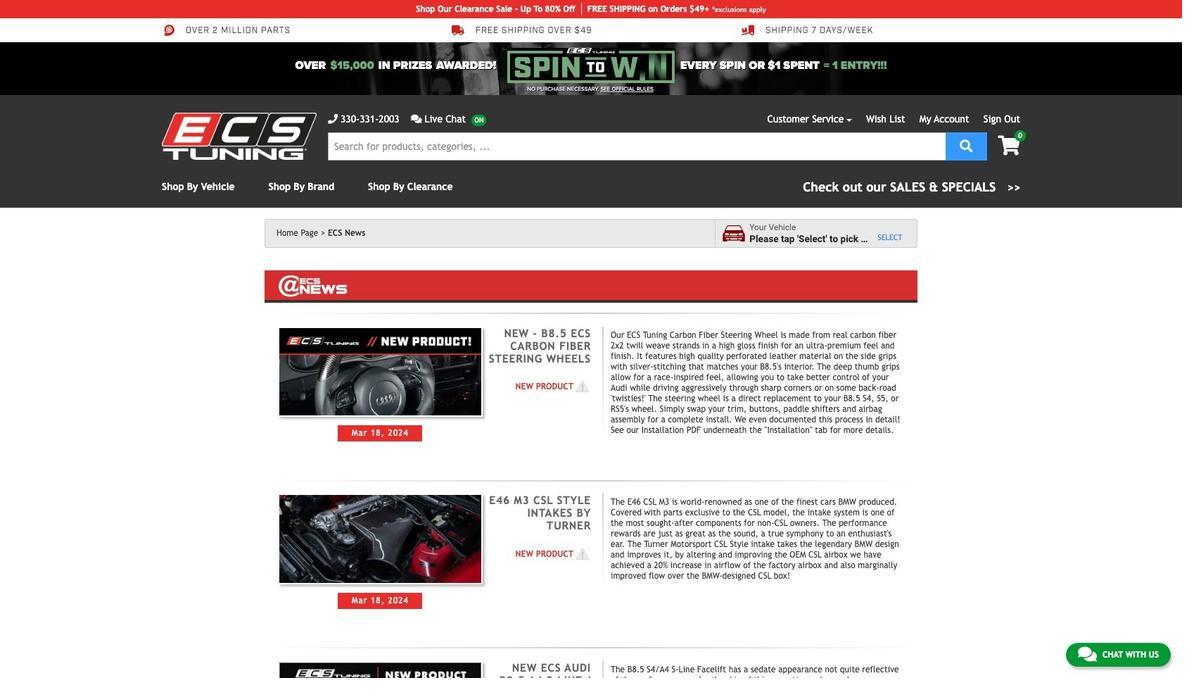 Task type: describe. For each thing, give the bounding box(es) containing it.
ecs tuning 'spin to win' contest logo image
[[508, 48, 675, 83]]

search image
[[961, 139, 973, 152]]

shopping cart image
[[999, 136, 1021, 156]]

e46 m3 csl style intakes by turner image
[[278, 494, 483, 585]]



Task type: locate. For each thing, give the bounding box(es) containing it.
ecs tuning image
[[162, 113, 317, 160]]

4 image for new - b8.5 ecs carbon fiber steering wheels image
[[574, 380, 591, 394]]

0 vertical spatial 4 image
[[574, 380, 591, 394]]

4 image for e46 m3 csl style intakes by turner image
[[574, 547, 591, 561]]

new - b8.5 ecs carbon fiber steering wheels image
[[278, 326, 483, 417]]

1 vertical spatial 4 image
[[574, 547, 591, 561]]

phone image
[[328, 114, 338, 124]]

1 4 image from the top
[[574, 380, 591, 394]]

2 4 image from the top
[[574, 547, 591, 561]]

comments image
[[411, 114, 422, 124]]

new ecs audi b8.5 a4 s-line / s4 gloss black exterior image
[[278, 661, 483, 678]]

comments image
[[1079, 646, 1098, 663]]

4 image
[[574, 380, 591, 394], [574, 547, 591, 561]]

Search text field
[[328, 132, 946, 161]]



Task type: vqa. For each thing, say whether or not it's contained in the screenshot.
4 icon
yes



